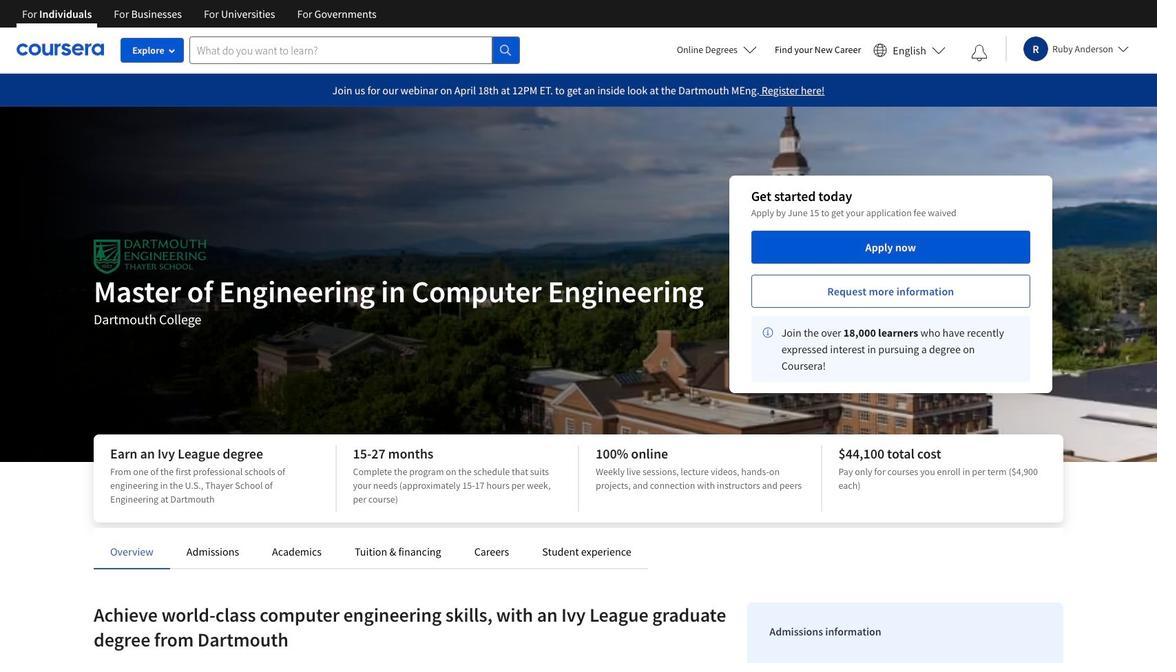 Task type: describe. For each thing, give the bounding box(es) containing it.
banner navigation
[[11, 0, 388, 28]]

dartmouth college logo image
[[94, 240, 207, 274]]



Task type: locate. For each thing, give the bounding box(es) containing it.
None search field
[[189, 36, 520, 64]]

coursera image
[[17, 39, 104, 61]]

What do you want to learn? text field
[[189, 36, 492, 64]]



Task type: vqa. For each thing, say whether or not it's contained in the screenshot.
the related to Develop
no



